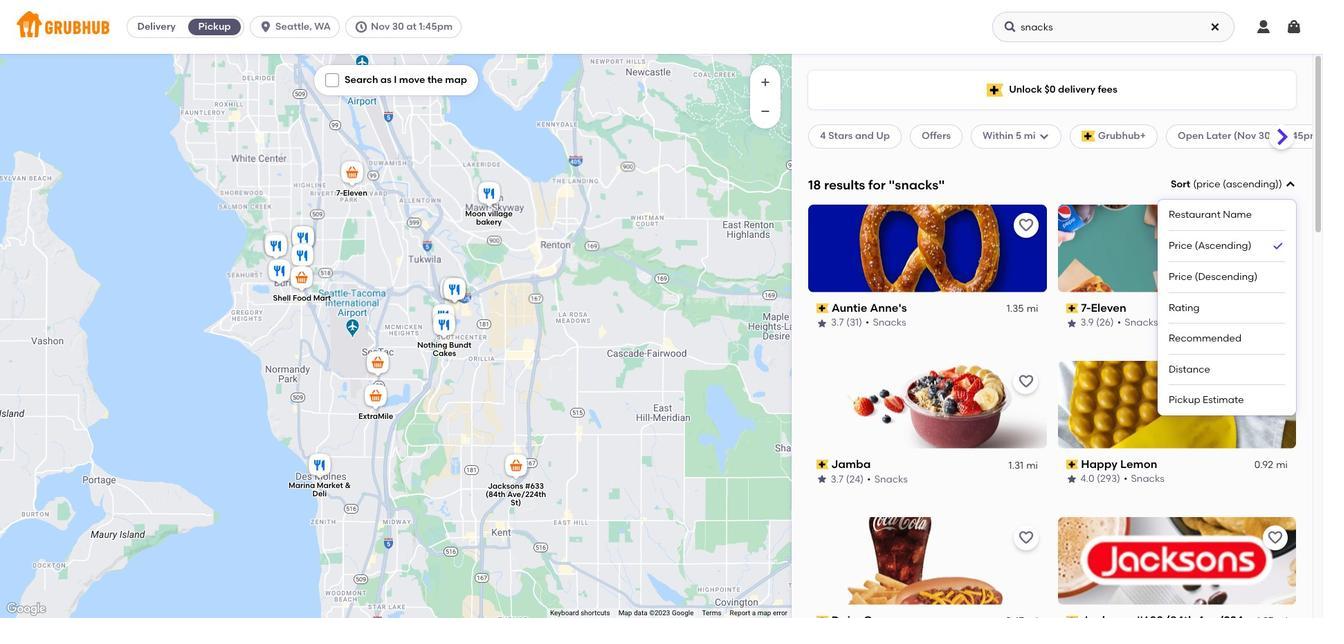 Task type: locate. For each thing, give the bounding box(es) containing it.
2 subscription pass image from the left
[[1066, 460, 1079, 470]]

lemon
[[1121, 458, 1158, 471]]

1 vertical spatial 3.7
[[831, 474, 844, 485]]

1 vertical spatial 7-
[[1081, 302, 1091, 315]]

tacos el hass image
[[262, 233, 290, 263]]

1 vertical spatial pickup
[[1169, 395, 1201, 407]]

price down "restaurant"
[[1169, 240, 1193, 252]]

0 horizontal spatial grubhub plus flag logo image
[[987, 83, 1004, 97]]

estimate
[[1203, 395, 1244, 407]]

1 horizontal spatial pickup
[[1169, 395, 1201, 407]]

0 vertical spatial map
[[445, 74, 467, 86]]

snacks down lemon
[[1131, 474, 1165, 485]]

mi for auntie anne's
[[1027, 303, 1039, 315]]

anne's
[[870, 302, 907, 315]]

0.92
[[1255, 460, 1274, 471]]

cakes
[[433, 350, 456, 359]]

(ascending)
[[1195, 240, 1252, 252]]

snacks right '(24)' on the right bottom
[[875, 474, 908, 485]]

save this restaurant image for auntie anne's
[[1018, 217, 1035, 234]]

google image
[[3, 601, 49, 619]]

3.9 (26)
[[1081, 317, 1114, 329]]

©2023
[[649, 610, 670, 618]]

star icon image
[[817, 318, 828, 329], [1066, 318, 1077, 329], [817, 474, 828, 486], [1066, 474, 1077, 486]]

map
[[619, 610, 632, 618]]

star icon image left 3.7 (24)
[[817, 474, 828, 486]]

plus icon image
[[759, 75, 773, 89]]

7-eleven
[[336, 189, 367, 198], [1081, 302, 1127, 315]]

star icon image left '4.0' on the bottom right
[[1066, 474, 1077, 486]]

5
[[1016, 130, 1022, 142]]

pickup button
[[186, 16, 244, 38]]

eleven
[[343, 189, 367, 198], [1091, 302, 1127, 315]]

1 horizontal spatial 7-
[[1081, 302, 1091, 315]]

price (ascending) option
[[1169, 231, 1285, 262]]

7-
[[336, 189, 343, 198], [1081, 302, 1091, 315]]

0 vertical spatial grubhub plus flag logo image
[[987, 83, 1004, 97]]

save this restaurant button for (26)
[[1263, 213, 1288, 238]]

at
[[407, 21, 417, 33], [1273, 130, 1283, 142]]

0 horizontal spatial pickup
[[198, 21, 231, 33]]

stars
[[829, 130, 853, 142]]

0 horizontal spatial 30
[[392, 21, 404, 33]]

mi for happy lemon
[[1277, 460, 1288, 471]]

1 price from the top
[[1169, 240, 1193, 252]]

7-eleven logo image
[[1058, 205, 1297, 293]]

7- inside map region
[[336, 189, 343, 198]]

• snacks down lemon
[[1124, 474, 1165, 485]]

minus icon image
[[759, 105, 773, 118]]

open later (nov 30 at 1:45pm)
[[1178, 130, 1323, 142]]

move
[[399, 74, 425, 86]]

mart
[[313, 294, 331, 303]]

mi right the 5 at the right top
[[1024, 130, 1036, 142]]

0 vertical spatial 3.7
[[831, 317, 844, 329]]

&
[[345, 482, 351, 491]]

subscription pass image
[[817, 460, 829, 470], [1066, 460, 1079, 470]]

restaurant
[[1169, 209, 1221, 221]]

• snacks for happy lemon
[[1124, 474, 1165, 485]]

report
[[730, 610, 751, 618]]

1 vertical spatial eleven
[[1091, 302, 1127, 315]]

pickup inside button
[[198, 21, 231, 33]]

svg image inside nov 30 at 1:45pm button
[[354, 20, 368, 34]]

star icon image for happy lemon
[[1066, 474, 1077, 486]]

price inside option
[[1169, 240, 1193, 252]]

map right the
[[445, 74, 467, 86]]

0.92 mi
[[1255, 460, 1288, 471]]

7-eleven inside 7-eleven link
[[1081, 302, 1127, 315]]

nothing bundt cakes image
[[431, 311, 458, 342]]

up
[[876, 130, 890, 142]]

antojitos michalisco 1st ave image
[[289, 224, 317, 255]]

grubhub plus flag logo image for grubhub+
[[1082, 131, 1096, 142]]

snacks down anne's
[[873, 317, 907, 329]]

extramile
[[358, 413, 393, 422]]

results
[[824, 177, 866, 193]]

error
[[773, 610, 788, 618]]

grubhub plus flag logo image left unlock
[[987, 83, 1004, 97]]

0 horizontal spatial at
[[407, 21, 417, 33]]

4
[[820, 130, 826, 142]]

at left 1:45pm)
[[1273, 130, 1283, 142]]

pickup down distance
[[1169, 395, 1201, 407]]

seattle, wa
[[276, 21, 331, 33]]

(84th
[[486, 491, 506, 500]]

search
[[345, 74, 378, 86]]

#633
[[525, 482, 544, 491]]

at left "1:45pm"
[[407, 21, 417, 33]]

30 right nov
[[392, 21, 404, 33]]

map region
[[0, 0, 813, 619]]

mi right '0.92'
[[1277, 460, 1288, 471]]

1 horizontal spatial map
[[758, 610, 771, 618]]

1 horizontal spatial eleven
[[1091, 302, 1127, 315]]

within
[[983, 130, 1014, 142]]

0 horizontal spatial 7-eleven
[[336, 189, 367, 198]]

map right a
[[758, 610, 771, 618]]

3.7 left (31)
[[831, 317, 844, 329]]

search as i move the map
[[345, 74, 467, 86]]

• snacks down anne's
[[866, 317, 907, 329]]

mi right 1.35
[[1027, 303, 1039, 315]]

•
[[866, 317, 870, 329], [1118, 317, 1122, 329], [868, 474, 872, 485], [1124, 474, 1128, 485]]

1 vertical spatial 7-eleven
[[1081, 302, 1127, 315]]

moon village bakery
[[465, 209, 513, 227]]

)
[[1279, 179, 1283, 190]]

pierro bakery image
[[289, 242, 316, 273]]

• snacks
[[866, 317, 907, 329], [1118, 317, 1159, 329], [868, 474, 908, 485], [1124, 474, 1165, 485]]

1 3.7 from the top
[[831, 317, 844, 329]]

sea tac marathon image
[[364, 350, 392, 380]]

1.35
[[1007, 303, 1024, 315]]

mawadda cafe image
[[289, 224, 317, 255]]

save this restaurant image
[[1018, 217, 1035, 234], [1267, 217, 1284, 234], [1018, 374, 1035, 390], [1267, 374, 1284, 390], [1267, 530, 1284, 547]]

seattle,
[[276, 21, 312, 33]]

0 vertical spatial 30
[[392, 21, 404, 33]]

svg image
[[1256, 19, 1272, 35], [259, 20, 273, 34], [1004, 20, 1018, 34], [328, 76, 336, 85], [1285, 179, 1297, 190]]

star icon image left 3.7 (31)
[[817, 318, 828, 329]]

0 horizontal spatial 7-
[[336, 189, 343, 198]]

1 vertical spatial price
[[1169, 271, 1193, 283]]

0 horizontal spatial subscription pass image
[[817, 460, 829, 470]]

(ascending)
[[1223, 179, 1279, 190]]

pickup right the delivery button at top
[[198, 21, 231, 33]]

distance
[[1169, 364, 1211, 376]]

map
[[445, 74, 467, 86], [758, 610, 771, 618]]

st)
[[511, 499, 521, 508]]

3.7 (31)
[[831, 317, 862, 329]]

auntie anne's logo image
[[809, 205, 1047, 293]]

grubhub plus flag logo image
[[987, 83, 1004, 97], [1082, 131, 1096, 142]]

save this restaurant image for jamba
[[1018, 374, 1035, 390]]

1 vertical spatial grubhub plus flag logo image
[[1082, 131, 1096, 142]]

delivery
[[1058, 84, 1096, 95]]

1 horizontal spatial 7-eleven
[[1081, 302, 1127, 315]]

seattle, wa button
[[250, 16, 345, 38]]

2 3.7 from the top
[[831, 474, 844, 485]]

4.0
[[1081, 474, 1095, 485]]

grubhub plus flag logo image left grubhub+ at the top of the page
[[1082, 131, 1096, 142]]

auntie
[[832, 302, 868, 315]]

• snacks for auntie anne's
[[866, 317, 907, 329]]

• right '(24)' on the right bottom
[[868, 474, 872, 485]]

1 horizontal spatial subscription pass image
[[1066, 460, 1079, 470]]

list box
[[1169, 200, 1285, 416]]

price up rating
[[1169, 271, 1193, 283]]

0 vertical spatial eleven
[[343, 189, 367, 198]]

mi right 1.31
[[1027, 460, 1039, 471]]

save this restaurant button for (24)
[[1014, 369, 1039, 394]]

• right (31)
[[866, 317, 870, 329]]

restaurant name
[[1169, 209, 1252, 221]]

30
[[392, 21, 404, 33], [1259, 130, 1271, 142]]

1 horizontal spatial grubhub plus flag logo image
[[1082, 131, 1096, 142]]

3.9
[[1081, 317, 1094, 329]]

None field
[[1158, 178, 1297, 416]]

grubhub+
[[1098, 130, 1146, 142]]

village
[[488, 209, 513, 218]]

3.7 left '(24)' on the right bottom
[[831, 474, 844, 485]]

grubhub plus flag logo image for unlock $0 delivery fees
[[987, 83, 1004, 97]]

save this restaurant image
[[1018, 530, 1035, 547]]

recommended
[[1169, 333, 1242, 345]]

later
[[1207, 130, 1232, 142]]

subscription pass image left jamba
[[817, 460, 829, 470]]

• snacks right '(26)' at the right bottom of the page
[[1118, 317, 1159, 329]]

2 price from the top
[[1169, 271, 1193, 283]]

0 vertical spatial price
[[1169, 240, 1193, 252]]

1 subscription pass image from the left
[[817, 460, 829, 470]]

1 vertical spatial 30
[[1259, 130, 1271, 142]]

jacksons #633 (84th ave/224th st) image
[[503, 453, 530, 483]]

0 vertical spatial 7-eleven
[[336, 189, 367, 198]]

for
[[869, 177, 886, 193]]

as
[[381, 74, 392, 86]]

18 results for "snacks"
[[809, 177, 945, 193]]

1.31 mi
[[1009, 460, 1039, 471]]

mi
[[1024, 130, 1036, 142], [1027, 303, 1039, 315], [1027, 460, 1039, 471], [1277, 460, 1288, 471]]

1 horizontal spatial at
[[1273, 130, 1283, 142]]

auntie anne's image
[[441, 276, 469, 307]]

snacks
[[873, 317, 907, 329], [1125, 317, 1159, 329], [875, 474, 908, 485], [1131, 474, 1165, 485]]

snacks for happy lemon
[[1131, 474, 1165, 485]]

0 vertical spatial at
[[407, 21, 417, 33]]

svg image
[[1286, 19, 1303, 35], [354, 20, 368, 34], [1210, 21, 1221, 33], [1039, 131, 1050, 142]]

3.7 (24)
[[831, 474, 864, 485]]

0 vertical spatial pickup
[[198, 21, 231, 33]]

• down happy lemon
[[1124, 474, 1128, 485]]

30 right (nov
[[1259, 130, 1271, 142]]

subscription pass image
[[817, 304, 829, 314], [1066, 304, 1079, 314], [817, 617, 829, 619], [1066, 617, 1079, 619]]

pickup inside list box
[[1169, 395, 1201, 407]]

price for price (ascending)
[[1169, 240, 1193, 252]]

nothing bundt cakes
[[417, 341, 472, 359]]

save this restaurant button
[[1014, 213, 1039, 238], [1263, 213, 1288, 238], [1014, 369, 1039, 394], [1263, 369, 1288, 394], [1014, 526, 1039, 551], [1263, 526, 1288, 551]]

4 stars and up
[[820, 130, 890, 142]]

• snacks right '(24)' on the right bottom
[[868, 474, 908, 485]]

• for happy lemon
[[1124, 474, 1128, 485]]

subscription pass image left happy
[[1066, 460, 1079, 470]]

3.7 for auntie anne's
[[831, 317, 844, 329]]

pickup estimate
[[1169, 395, 1244, 407]]

save this restaurant button for (31)
[[1014, 213, 1039, 238]]

0 horizontal spatial eleven
[[343, 189, 367, 198]]

keyboard shortcuts button
[[550, 609, 610, 619]]

sort ( price (ascending) )
[[1171, 179, 1283, 190]]

happy lemon
[[1081, 458, 1158, 471]]

report a map error link
[[730, 610, 788, 618]]

star icon image left 3.9
[[1066, 318, 1077, 329]]

0 vertical spatial 7-
[[336, 189, 343, 198]]

• for jamba
[[868, 474, 872, 485]]



Task type: vqa. For each thing, say whether or not it's contained in the screenshot.
Egg Omelet - Oven Roasted Turkey Image
no



Task type: describe. For each thing, give the bounding box(es) containing it.
pickup for pickup estimate
[[1169, 395, 1201, 407]]

jacksons #633 (84th ave/224th st)
[[486, 482, 546, 508]]

main navigation navigation
[[0, 0, 1324, 54]]

and
[[855, 130, 874, 142]]

1 vertical spatial map
[[758, 610, 771, 618]]

1.31
[[1009, 460, 1024, 471]]

• right '(26)' at the right bottom of the page
[[1118, 317, 1122, 329]]

check icon image
[[1272, 239, 1285, 253]]

none field containing sort
[[1158, 178, 1297, 416]]

i
[[394, 74, 397, 86]]

terms
[[702, 610, 722, 618]]

moon
[[465, 209, 486, 218]]

subscription pass image for jamba
[[817, 460, 829, 470]]

1:45pm)
[[1286, 130, 1323, 142]]

within 5 mi
[[983, 130, 1036, 142]]

marina market & deli
[[289, 482, 351, 499]]

terms link
[[702, 610, 722, 618]]

7-eleven link
[[1066, 301, 1288, 317]]

marina market & deli image
[[306, 452, 334, 482]]

(descending)
[[1195, 271, 1258, 283]]

nothing
[[417, 341, 447, 350]]

ronnie's market image
[[266, 258, 294, 288]]

mi for jamba
[[1027, 460, 1039, 471]]

1.35 mi
[[1007, 303, 1039, 315]]

$0
[[1045, 84, 1056, 95]]

list box containing restaurant name
[[1169, 200, 1285, 416]]

3.7 for jamba
[[831, 474, 844, 485]]

extramile image
[[362, 383, 390, 413]]

keyboard
[[550, 610, 579, 618]]

jacksons #633 (84th ave/224th st) logo image
[[1058, 517, 1297, 605]]

dairy queen image
[[262, 231, 289, 261]]

dairy queen logo image
[[809, 517, 1047, 605]]

google
[[672, 610, 694, 618]]

30 inside nov 30 at 1:45pm button
[[392, 21, 404, 33]]

bundt
[[449, 341, 472, 350]]

shell food mart image
[[288, 264, 316, 295]]

ave/224th
[[507, 491, 546, 500]]

food
[[293, 294, 312, 303]]

1:45pm
[[419, 21, 453, 33]]

deli
[[313, 490, 327, 499]]

price for price (descending)
[[1169, 271, 1193, 283]]

price (ascending)
[[1169, 240, 1252, 252]]

save this restaurant image for happy lemon
[[1267, 374, 1284, 390]]

snacks right '(26)' at the right bottom of the page
[[1125, 317, 1159, 329]]

nov
[[371, 21, 390, 33]]

delivery
[[137, 21, 176, 33]]

1 horizontal spatial 30
[[1259, 130, 1271, 142]]

report a map error
[[730, 610, 788, 618]]

happy lemon logo image
[[1058, 361, 1297, 449]]

(31)
[[847, 317, 862, 329]]

keyboard shortcuts
[[550, 610, 610, 618]]

star icon image for auntie anne's
[[817, 318, 828, 329]]

shell
[[273, 294, 291, 303]]

(nov
[[1234, 130, 1257, 142]]

snacks for auntie anne's
[[873, 317, 907, 329]]

pickup for pickup
[[198, 21, 231, 33]]

subscription pass image for happy lemon
[[1066, 460, 1079, 470]]

nov 30 at 1:45pm button
[[345, 16, 467, 38]]

price
[[1197, 179, 1221, 190]]

• for auntie anne's
[[866, 317, 870, 329]]

jacksons
[[488, 482, 523, 491]]

price (descending)
[[1169, 271, 1258, 283]]

market
[[317, 482, 343, 491]]

(26)
[[1096, 317, 1114, 329]]

delivery button
[[127, 16, 186, 38]]

svg image inside seattle, wa button
[[259, 20, 273, 34]]

jamba logo image
[[809, 361, 1047, 449]]

7-eleven inside map region
[[336, 189, 367, 198]]

(293)
[[1097, 474, 1121, 485]]

7 eleven image
[[338, 159, 366, 190]]

royce' washington - westfield southcenter mall image
[[441, 276, 469, 307]]

at inside button
[[407, 21, 417, 33]]

auntie anne's
[[832, 302, 907, 315]]

subscription pass image inside 7-eleven link
[[1066, 304, 1079, 314]]

star icon image for jamba
[[817, 474, 828, 486]]

a
[[752, 610, 756, 618]]

shortcuts
[[581, 610, 610, 618]]

save this restaurant button for (293)
[[1263, 369, 1288, 394]]

jamba image
[[437, 276, 465, 306]]

happy
[[1081, 458, 1118, 471]]

Search for food, convenience, alcohol... search field
[[993, 12, 1235, 42]]

data
[[634, 610, 648, 618]]

eleven inside map region
[[343, 189, 367, 198]]

shell food mart
[[273, 294, 331, 303]]

• snacks for jamba
[[868, 474, 908, 485]]

moon village bakery image
[[476, 180, 503, 210]]

sort
[[1171, 179, 1191, 190]]

rating
[[1169, 302, 1200, 314]]

1 vertical spatial at
[[1273, 130, 1283, 142]]

bakery
[[476, 218, 502, 227]]

offers
[[922, 130, 951, 142]]

jamba
[[832, 458, 871, 471]]

nov 30 at 1:45pm
[[371, 21, 453, 33]]

"snacks"
[[889, 177, 945, 193]]

wa
[[314, 21, 331, 33]]

(
[[1194, 179, 1197, 190]]

fees
[[1098, 84, 1118, 95]]

name
[[1223, 209, 1252, 221]]

happy lemon image
[[430, 303, 458, 333]]

unlock
[[1009, 84, 1043, 95]]

snacks for jamba
[[875, 474, 908, 485]]

unlock $0 delivery fees
[[1009, 84, 1118, 95]]

0 horizontal spatial map
[[445, 74, 467, 86]]



